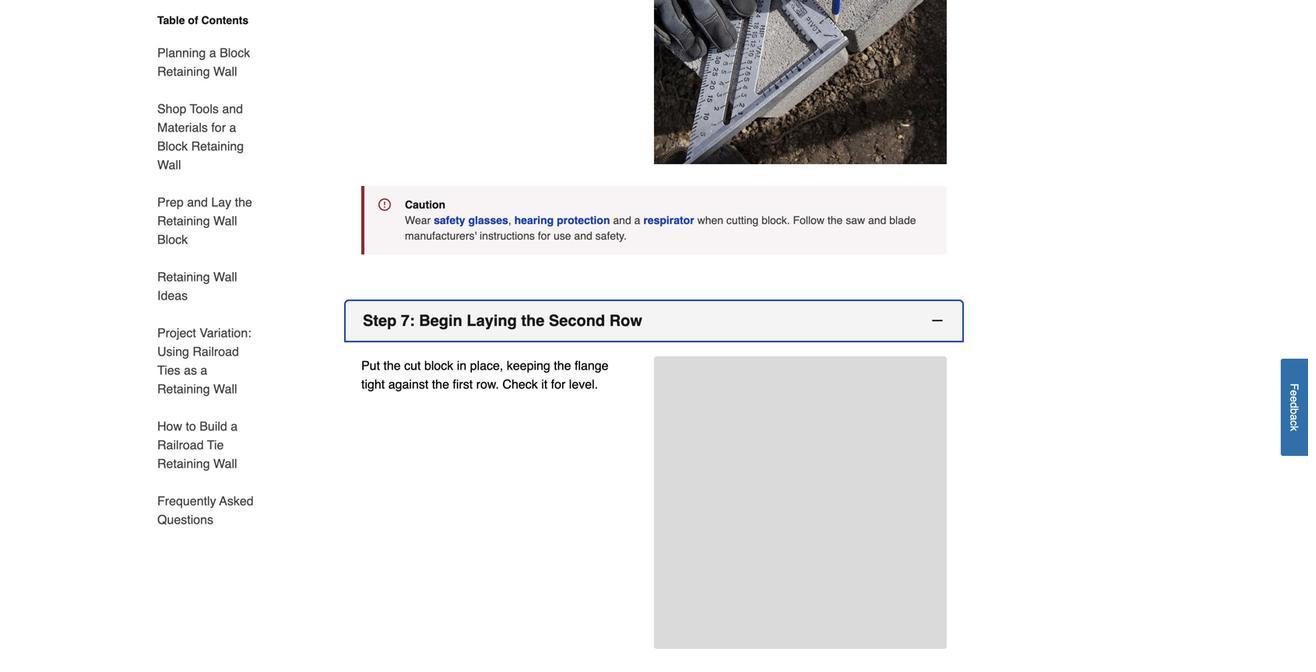 Task type: locate. For each thing, give the bounding box(es) containing it.
frequently asked questions link
[[157, 483, 255, 529]]

retaining
[[157, 64, 210, 79], [191, 139, 244, 153], [157, 214, 210, 228], [157, 270, 210, 284], [157, 382, 210, 396], [157, 457, 210, 471]]

e up d
[[1288, 390, 1301, 397]]

frequently asked questions
[[157, 494, 254, 527]]

how
[[157, 419, 182, 434]]

row.
[[476, 377, 499, 392]]

wall up 'build'
[[213, 382, 237, 396]]

caution
[[405, 199, 445, 211]]

protection
[[557, 214, 610, 227]]

retaining inside retaining wall ideas
[[157, 270, 210, 284]]

hearing
[[514, 214, 554, 227]]

for right it
[[551, 377, 566, 392]]

in
[[457, 359, 467, 373]]

and left lay
[[187, 195, 208, 209]]

a inside shop tools and materials for a block retaining wall
[[229, 120, 236, 135]]

cut
[[404, 359, 421, 373]]

retaining down planning on the top left of page
[[157, 64, 210, 79]]

retaining down as
[[157, 382, 210, 396]]

block down the prep
[[157, 232, 188, 247]]

1 vertical spatial railroad
[[157, 438, 204, 452]]

put the cut block in place, keeping the flange tight against the first row. check it for level.
[[361, 359, 609, 392]]

a right materials
[[229, 120, 236, 135]]

0 vertical spatial for
[[211, 120, 226, 135]]

wear
[[405, 214, 431, 227]]

retaining wall ideas
[[157, 270, 237, 303]]

railroad down the 'to'
[[157, 438, 204, 452]]

and inside prep and lay the retaining wall block
[[187, 195, 208, 209]]

safety glasses link
[[434, 214, 508, 227]]

2 vertical spatial block
[[157, 232, 188, 247]]

the down block
[[432, 377, 449, 392]]

f
[[1288, 384, 1301, 390]]

a right 'build'
[[231, 419, 238, 434]]

wall up tools
[[213, 64, 237, 79]]

a inside "how to build a railroad tie retaining wall"
[[231, 419, 238, 434]]

railroad inside "how to build a railroad tie retaining wall"
[[157, 438, 204, 452]]

retaining inside project variation: using railroad ties as a retaining wall
[[157, 382, 210, 396]]

wall inside "how to build a railroad tie retaining wall"
[[213, 457, 237, 471]]

block
[[424, 359, 453, 373]]

e
[[1288, 390, 1301, 397], [1288, 397, 1301, 403]]

block inside prep and lay the retaining wall block
[[157, 232, 188, 247]]

for
[[211, 120, 226, 135], [538, 230, 551, 242], [551, 377, 566, 392]]

1 vertical spatial block
[[157, 139, 188, 153]]

block down materials
[[157, 139, 188, 153]]

and up safety.
[[613, 214, 631, 227]]

retaining down materials
[[191, 139, 244, 153]]

railroad
[[193, 345, 239, 359], [157, 438, 204, 452]]

0 vertical spatial block
[[220, 46, 250, 60]]

wall inside planning a block retaining wall
[[213, 64, 237, 79]]

a right planning on the top left of page
[[209, 46, 216, 60]]

wall
[[213, 64, 237, 79], [157, 158, 181, 172], [213, 214, 237, 228], [213, 270, 237, 284], [213, 382, 237, 396], [213, 457, 237, 471]]

place,
[[470, 359, 503, 373]]

begin
[[419, 312, 462, 330]]

put
[[361, 359, 380, 373]]

use
[[554, 230, 571, 242]]

second
[[549, 312, 605, 330]]

step 7: begin laying the second row button
[[346, 301, 962, 341]]

the
[[235, 195, 252, 209], [828, 214, 843, 227], [521, 312, 545, 330], [383, 359, 401, 373], [554, 359, 571, 373], [432, 377, 449, 392]]

tight
[[361, 377, 385, 392]]

,
[[508, 214, 511, 227]]

f e e d b a c k button
[[1281, 359, 1308, 456]]

1 vertical spatial for
[[538, 230, 551, 242]]

frequently
[[157, 494, 216, 508]]

laying
[[467, 312, 517, 330]]

how to build a railroad tie retaining wall link
[[157, 408, 255, 483]]

check
[[503, 377, 538, 392]]

a up the k
[[1288, 415, 1301, 421]]

block
[[220, 46, 250, 60], [157, 139, 188, 153], [157, 232, 188, 247]]

e up b at the right of page
[[1288, 397, 1301, 403]]

the right laying
[[521, 312, 545, 330]]

c
[[1288, 421, 1301, 426]]

materials
[[157, 120, 208, 135]]

wall up the prep
[[157, 158, 181, 172]]

variation:
[[200, 326, 251, 340]]

retaining inside shop tools and materials for a block retaining wall
[[191, 139, 244, 153]]

when
[[697, 214, 723, 227]]

table
[[157, 14, 185, 26]]

and inside shop tools and materials for a block retaining wall
[[222, 102, 243, 116]]

0 vertical spatial railroad
[[193, 345, 239, 359]]

a
[[209, 46, 216, 60], [229, 120, 236, 135], [634, 214, 640, 227], [200, 363, 207, 378], [1288, 415, 1301, 421], [231, 419, 238, 434]]

retaining down the prep
[[157, 214, 210, 228]]

shop tools and materials for a block retaining wall
[[157, 102, 244, 172]]

and
[[222, 102, 243, 116], [187, 195, 208, 209], [613, 214, 631, 227], [868, 214, 886, 227], [574, 230, 592, 242]]

the right lay
[[235, 195, 252, 209]]

wall down tie
[[213, 457, 237, 471]]

error image
[[378, 199, 391, 211]]

wall up variation:
[[213, 270, 237, 284]]

block down contents
[[220, 46, 250, 60]]

the inside button
[[521, 312, 545, 330]]

railroad down variation:
[[193, 345, 239, 359]]

the left saw
[[828, 214, 843, 227]]

tools
[[190, 102, 219, 116]]

a right as
[[200, 363, 207, 378]]

block inside shop tools and materials for a block retaining wall
[[157, 139, 188, 153]]

flange
[[575, 359, 609, 373]]

for down tools
[[211, 120, 226, 135]]

block for shop tools and materials for a block retaining wall
[[157, 139, 188, 153]]

follow
[[793, 214, 825, 227]]

2 vertical spatial for
[[551, 377, 566, 392]]

planning a block retaining wall
[[157, 46, 250, 79]]

railroad inside project variation: using railroad ties as a retaining wall
[[193, 345, 239, 359]]

retaining up ideas
[[157, 270, 210, 284]]

asked
[[219, 494, 254, 508]]

7:
[[401, 312, 415, 330]]

it
[[541, 377, 548, 392]]

1 e from the top
[[1288, 390, 1301, 397]]

project
[[157, 326, 196, 340]]

for down 'wear safety glasses , hearing protection and a respirator'
[[538, 230, 551, 242]]

contents
[[201, 14, 249, 26]]

wall down lay
[[213, 214, 237, 228]]

and right tools
[[222, 102, 243, 116]]

glasses
[[468, 214, 508, 227]]

a left respirator
[[634, 214, 640, 227]]

minus image
[[930, 313, 945, 329]]

and down "protection"
[[574, 230, 592, 242]]

the inside prep and lay the retaining wall block
[[235, 195, 252, 209]]

table of contents
[[157, 14, 249, 26]]

table of contents element
[[139, 12, 255, 529]]

retaining down tie
[[157, 457, 210, 471]]



Task type: describe. For each thing, give the bounding box(es) containing it.
for inside shop tools and materials for a block retaining wall
[[211, 120, 226, 135]]

ties
[[157, 363, 180, 378]]

keeping
[[507, 359, 550, 373]]

how to build a railroad tie retaining wall
[[157, 419, 238, 471]]

wall inside prep and lay the retaining wall block
[[213, 214, 237, 228]]

lay
[[211, 195, 231, 209]]

the left cut
[[383, 359, 401, 373]]

wall inside project variation: using railroad ties as a retaining wall
[[213, 382, 237, 396]]

for inside put the cut block in place, keeping the flange tight against the first row. check it for level.
[[551, 377, 566, 392]]

cutting
[[726, 214, 759, 227]]

shop tools and materials for a block retaining wall link
[[157, 90, 255, 184]]

instructions
[[480, 230, 535, 242]]

prep and lay the retaining wall block link
[[157, 184, 255, 259]]

questions
[[157, 513, 213, 527]]

block inside planning a block retaining wall
[[220, 46, 250, 60]]

safety.
[[595, 230, 627, 242]]

planning a block retaining wall link
[[157, 34, 255, 90]]

f e e d b a c k
[[1288, 384, 1301, 432]]

shop
[[157, 102, 186, 116]]

retaining inside planning a block retaining wall
[[157, 64, 210, 79]]

respirator
[[643, 214, 694, 227]]

a inside project variation: using railroad ties as a retaining wall
[[200, 363, 207, 378]]

block.
[[762, 214, 790, 227]]

planning
[[157, 46, 206, 60]]

a person using a square to mark a straight line for cutting a block. image
[[654, 0, 947, 164]]

respirator link
[[643, 214, 694, 227]]

a inside button
[[1288, 415, 1301, 421]]

a inside planning a block retaining wall
[[209, 46, 216, 60]]

retaining wall ideas link
[[157, 259, 255, 315]]

manufacturers'
[[405, 230, 477, 242]]

using
[[157, 345, 189, 359]]

hearing protection link
[[514, 214, 610, 227]]

as
[[184, 363, 197, 378]]

wall inside retaining wall ideas
[[213, 270, 237, 284]]

step
[[363, 312, 397, 330]]

retaining inside "how to build a railroad tie retaining wall"
[[157, 457, 210, 471]]

row
[[609, 312, 642, 330]]

2 e from the top
[[1288, 397, 1301, 403]]

level.
[[569, 377, 598, 392]]

ideas
[[157, 288, 188, 303]]

project variation: using railroad ties as a retaining wall
[[157, 326, 251, 396]]

tie
[[207, 438, 224, 452]]

block for prep and lay the retaining wall block
[[157, 232, 188, 247]]

wall inside shop tools and materials for a block retaining wall
[[157, 158, 181, 172]]

of
[[188, 14, 198, 26]]

when cutting block. follow the saw and blade manufacturers' instructions for use and safety.
[[405, 214, 916, 242]]

safety
[[434, 214, 465, 227]]

a half block placed to start the second course of wall block. image
[[654, 357, 947, 552]]

for inside the when cutting block. follow the saw and blade manufacturers' instructions for use and safety.
[[538, 230, 551, 242]]

d
[[1288, 403, 1301, 409]]

and right saw
[[868, 214, 886, 227]]

wear safety glasses , hearing protection and a respirator
[[405, 214, 694, 227]]

saw
[[846, 214, 865, 227]]

to
[[186, 419, 196, 434]]

b
[[1288, 409, 1301, 415]]

step 7: begin laying the second row
[[363, 312, 642, 330]]

prep and lay the retaining wall block
[[157, 195, 252, 247]]

build
[[200, 419, 227, 434]]

k
[[1288, 426, 1301, 432]]

blade
[[889, 214, 916, 227]]

retaining inside prep and lay the retaining wall block
[[157, 214, 210, 228]]

prep
[[157, 195, 184, 209]]

project variation: using railroad ties as a retaining wall link
[[157, 315, 255, 408]]

against
[[388, 377, 428, 392]]

first
[[453, 377, 473, 392]]

the up level.
[[554, 359, 571, 373]]

the inside the when cutting block. follow the saw and blade manufacturers' instructions for use and safety.
[[828, 214, 843, 227]]



Task type: vqa. For each thing, say whether or not it's contained in the screenshot.
to on the left
yes



